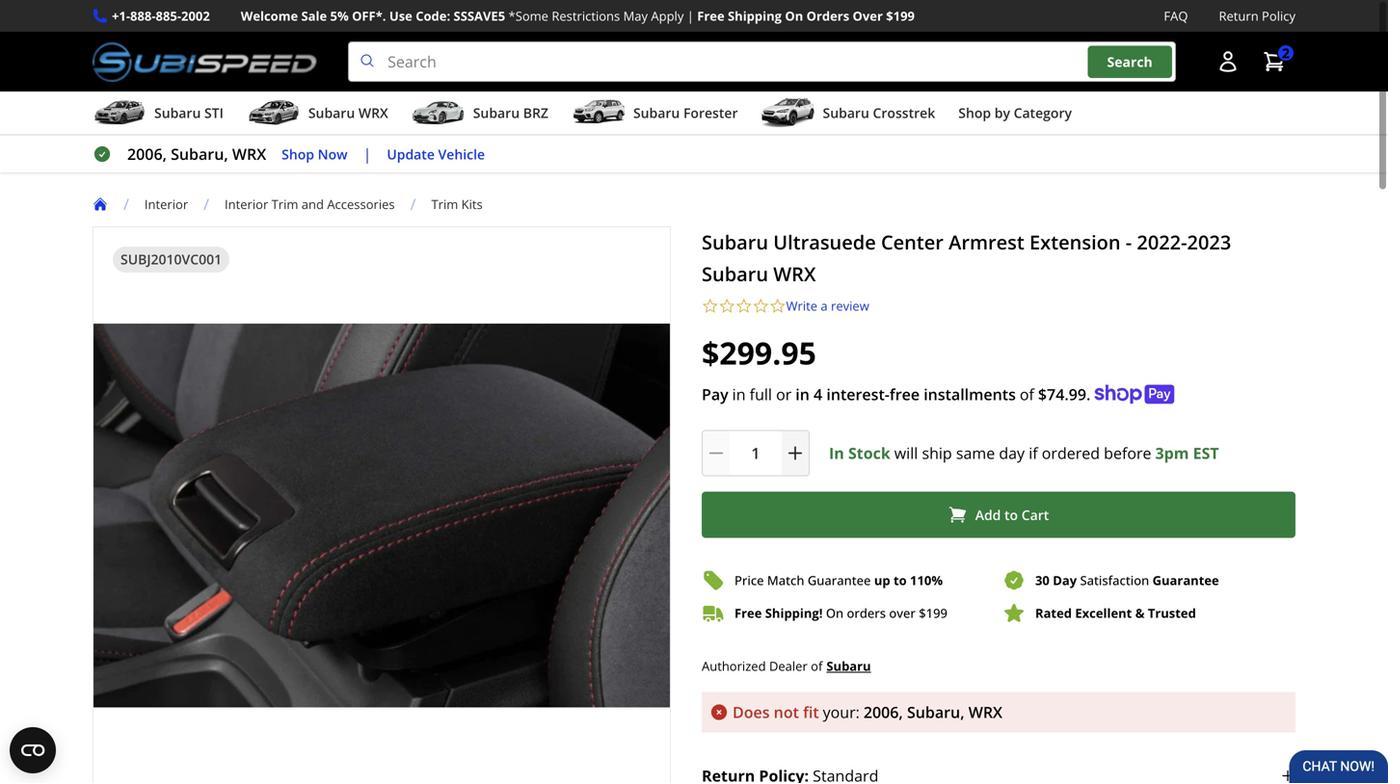 Task type: describe. For each thing, give the bounding box(es) containing it.
before
[[1104, 443, 1152, 464]]

fit
[[803, 702, 819, 723]]

shop by category button
[[959, 96, 1072, 134]]

+1-888-885-2002
[[112, 7, 210, 25]]

subaru wrx
[[308, 104, 388, 122]]

return policy
[[1219, 7, 1296, 25]]

welcome
[[241, 7, 298, 25]]

subaru forester button
[[572, 96, 738, 134]]

subaru up $299.95
[[702, 261, 769, 287]]

110%
[[910, 572, 943, 590]]

shop by category
[[959, 104, 1072, 122]]

1 guarantee from the left
[[808, 572, 871, 590]]

shipping!
[[765, 605, 823, 622]]

1 empty star image from the left
[[702, 298, 719, 315]]

or
[[776, 384, 792, 405]]

not
[[774, 702, 799, 723]]

and
[[302, 196, 324, 213]]

subaru for subaru wrx
[[308, 104, 355, 122]]

subispeed logo image
[[93, 42, 317, 82]]

pay in full or in 4 interest-free installments of $74.99 .
[[702, 384, 1091, 405]]

orders
[[847, 605, 886, 622]]

pay
[[702, 384, 729, 405]]

write a review link
[[786, 298, 870, 315]]

888-
[[130, 7, 156, 25]]

sti
[[204, 104, 224, 122]]

1 horizontal spatial free
[[735, 605, 762, 622]]

subaru crosstrek button
[[761, 96, 936, 134]]

2 button
[[1253, 43, 1296, 81]]

0 horizontal spatial subaru,
[[171, 144, 228, 165]]

subaru for subaru forester
[[633, 104, 680, 122]]

wrx inside dropdown button
[[359, 104, 388, 122]]

over
[[889, 605, 916, 622]]

brz
[[523, 104, 549, 122]]

extension
[[1030, 229, 1121, 256]]

faq
[[1164, 7, 1188, 25]]

a subaru sti thumbnail image image
[[93, 98, 147, 127]]

free shipping! on orders over $199
[[735, 605, 948, 622]]

30
[[1036, 572, 1050, 590]]

subaru ultrasuede center armrest extension - 2022-2023 subaru wrx
[[702, 229, 1232, 287]]

1 horizontal spatial subaru,
[[907, 702, 965, 723]]

your:
[[823, 702, 860, 723]]

a subaru wrx thumbnail image image
[[247, 98, 301, 127]]

review
[[831, 298, 870, 315]]

subaru for subaru sti
[[154, 104, 201, 122]]

/ for interior
[[123, 194, 129, 215]]

1 in from the left
[[732, 384, 746, 405]]

return
[[1219, 7, 1259, 25]]

shop for shop by category
[[959, 104, 991, 122]]

off*.
[[352, 7, 386, 25]]

&
[[1136, 605, 1145, 622]]

subaru forester
[[633, 104, 738, 122]]

1 trim from the left
[[272, 196, 298, 213]]

button image
[[1217, 50, 1240, 73]]

add to cart button
[[702, 492, 1296, 539]]

match
[[767, 572, 805, 590]]

subaru brz
[[473, 104, 549, 122]]

price match guarantee up to 110%
[[735, 572, 943, 590]]

trusted
[[1148, 605, 1196, 622]]

3pm
[[1156, 443, 1189, 464]]

a subaru crosstrek thumbnail image image
[[761, 98, 815, 127]]

increment image
[[786, 444, 805, 463]]

0 vertical spatial $199
[[886, 7, 915, 25]]

/ for trim kits
[[410, 194, 416, 215]]

ultrasuede
[[774, 229, 876, 256]]

2002
[[181, 7, 210, 25]]

kits
[[462, 196, 483, 213]]

shop for shop now
[[282, 145, 314, 163]]

$299.95
[[702, 332, 817, 374]]

day
[[999, 443, 1025, 464]]

dealer
[[769, 658, 808, 675]]

2
[[1282, 44, 1290, 62]]

forester
[[684, 104, 738, 122]]

1 horizontal spatial $199
[[919, 605, 948, 622]]

2 guarantee from the left
[[1153, 572, 1219, 590]]

authorized dealer of subaru
[[702, 658, 871, 676]]

0 horizontal spatial free
[[697, 7, 725, 25]]

search button
[[1088, 46, 1172, 78]]

0 vertical spatial of
[[1020, 384, 1035, 405]]

0 vertical spatial 2006,
[[127, 144, 167, 165]]

crosstrek
[[873, 104, 936, 122]]

2023
[[1187, 229, 1232, 256]]

wrx inside subaru ultrasuede center armrest extension - 2022-2023 subaru wrx
[[774, 261, 816, 287]]

0 vertical spatial |
[[687, 7, 694, 25]]

accessories
[[327, 196, 395, 213]]

2006, subaru, wrx
[[127, 144, 266, 165]]

policy
[[1262, 7, 1296, 25]]

ship
[[922, 443, 952, 464]]

subaru sti button
[[93, 96, 224, 134]]

subaru sti
[[154, 104, 224, 122]]

same
[[956, 443, 995, 464]]

price
[[735, 572, 764, 590]]

welcome sale 5% off*. use code: sssave5 *some restrictions may apply | free shipping on orders over $199
[[241, 7, 915, 25]]



Task type: locate. For each thing, give the bounding box(es) containing it.
to
[[1005, 506, 1018, 524], [894, 572, 907, 590]]

free right the apply on the left of page
[[697, 7, 725, 25]]

1 vertical spatial 2006,
[[864, 702, 903, 723]]

0 horizontal spatial guarantee
[[808, 572, 871, 590]]

subaru brz button
[[411, 96, 549, 134]]

will
[[895, 443, 918, 464]]

subaru, down the subaru sti
[[171, 144, 228, 165]]

shop now
[[282, 145, 348, 163]]

0 vertical spatial to
[[1005, 506, 1018, 524]]

30 day satisfaction guarantee
[[1036, 572, 1219, 590]]

1 vertical spatial subaru,
[[907, 702, 965, 723]]

update vehicle button
[[387, 143, 485, 165]]

0 horizontal spatial 2006,
[[127, 144, 167, 165]]

0 horizontal spatial on
[[785, 7, 803, 25]]

up
[[874, 572, 891, 590]]

shop inside 'dropdown button'
[[959, 104, 991, 122]]

1 vertical spatial to
[[894, 572, 907, 590]]

1 horizontal spatial to
[[1005, 506, 1018, 524]]

/ left trim kits
[[410, 194, 416, 215]]

1 horizontal spatial shop
[[959, 104, 991, 122]]

0 horizontal spatial $199
[[886, 7, 915, 25]]

*some
[[509, 7, 549, 25]]

guarantee up trusted
[[1153, 572, 1219, 590]]

0 vertical spatial free
[[697, 7, 725, 25]]

subaru,
[[171, 144, 228, 165], [907, 702, 965, 723]]

subaru inside dropdown button
[[154, 104, 201, 122]]

of right "dealer"
[[811, 658, 823, 675]]

does not fit your: 2006, subaru, wrx
[[733, 702, 1003, 723]]

2 in from the left
[[796, 384, 810, 405]]

1 / from the left
[[123, 194, 129, 215]]

0 horizontal spatial interior
[[145, 196, 188, 213]]

a subaru forester thumbnail image image
[[572, 98, 626, 127]]

on left the orders
[[785, 7, 803, 25]]

subaru, right the your:
[[907, 702, 965, 723]]

| right now on the top left
[[363, 144, 372, 165]]

decrement image
[[707, 444, 726, 463]]

1 vertical spatial $199
[[919, 605, 948, 622]]

0 horizontal spatial shop
[[282, 145, 314, 163]]

in
[[829, 443, 844, 464]]

subaru crosstrek
[[823, 104, 936, 122]]

1 horizontal spatial trim
[[431, 196, 458, 213]]

authorized
[[702, 658, 766, 675]]

shop
[[959, 104, 991, 122], [282, 145, 314, 163]]

1 interior from the left
[[145, 196, 188, 213]]

in
[[732, 384, 746, 405], [796, 384, 810, 405]]

interior for interior trim and accessories
[[225, 196, 268, 213]]

subaru left forester
[[633, 104, 680, 122]]

subaru left brz
[[473, 104, 520, 122]]

0 horizontal spatial /
[[123, 194, 129, 215]]

-
[[1126, 229, 1132, 256]]

if
[[1029, 443, 1038, 464]]

day
[[1053, 572, 1077, 590]]

installments
[[924, 384, 1016, 405]]

trim kits
[[431, 196, 483, 213]]

does
[[733, 702, 770, 723]]

rated excellent & trusted
[[1036, 605, 1196, 622]]

ordered
[[1042, 443, 1100, 464]]

shipping
[[728, 7, 782, 25]]

faq link
[[1164, 6, 1188, 26]]

1 vertical spatial of
[[811, 658, 823, 675]]

subaru
[[154, 104, 201, 122], [308, 104, 355, 122], [473, 104, 520, 122], [633, 104, 680, 122], [823, 104, 870, 122], [702, 229, 769, 256], [702, 261, 769, 287], [827, 658, 871, 676]]

/
[[123, 194, 129, 215], [204, 194, 209, 215], [410, 194, 416, 215]]

return policy link
[[1219, 6, 1296, 26]]

0 horizontal spatial in
[[732, 384, 746, 405]]

subaru for subaru ultrasuede center armrest extension - 2022-2023 subaru wrx
[[702, 229, 769, 256]]

0 vertical spatial shop
[[959, 104, 991, 122]]

3 empty star image from the left
[[769, 298, 786, 315]]

empty star image left the write at the right
[[753, 298, 769, 315]]

rated
[[1036, 605, 1072, 622]]

guarantee up 'free shipping! on orders over $199'
[[808, 572, 871, 590]]

1 horizontal spatial of
[[1020, 384, 1035, 405]]

of left $74.99
[[1020, 384, 1035, 405]]

2006, down subaru sti dropdown button at the left of the page
[[127, 144, 167, 165]]

/ right "home" image
[[123, 194, 129, 215]]

empty star image up $299.95
[[702, 298, 719, 315]]

.
[[1087, 384, 1091, 405]]

center
[[881, 229, 944, 256]]

subaru for subaru crosstrek
[[823, 104, 870, 122]]

trim left the and
[[272, 196, 298, 213]]

to inside button
[[1005, 506, 1018, 524]]

2 empty star image from the left
[[736, 298, 753, 315]]

interior trim and accessories
[[225, 196, 395, 213]]

1 horizontal spatial |
[[687, 7, 694, 25]]

free
[[697, 7, 725, 25], [735, 605, 762, 622]]

on
[[785, 7, 803, 25], [826, 605, 844, 622]]

of inside authorized dealer of subaru
[[811, 658, 823, 675]]

code:
[[416, 7, 450, 25]]

a subaru brz thumbnail image image
[[411, 98, 465, 127]]

subaru link
[[827, 656, 871, 677]]

interior
[[145, 196, 188, 213], [225, 196, 268, 213]]

free down price on the bottom
[[735, 605, 762, 622]]

armrest
[[949, 229, 1025, 256]]

to right up
[[894, 572, 907, 590]]

update
[[387, 145, 435, 163]]

open widget image
[[10, 728, 56, 774]]

1 horizontal spatial /
[[204, 194, 209, 215]]

empty star image
[[702, 298, 719, 315], [753, 298, 769, 315]]

1 empty star image from the left
[[719, 298, 736, 315]]

full
[[750, 384, 772, 405]]

sssave5
[[454, 7, 505, 25]]

5%
[[330, 7, 349, 25]]

free
[[890, 384, 920, 405]]

may
[[623, 7, 648, 25]]

interior for interior
[[145, 196, 188, 213]]

on left orders in the bottom of the page
[[826, 605, 844, 622]]

search input field
[[348, 42, 1176, 82]]

shop pay image
[[1095, 385, 1175, 405]]

write a review
[[786, 298, 870, 315]]

2 interior from the left
[[225, 196, 268, 213]]

subaru up now on the top left
[[308, 104, 355, 122]]

3 / from the left
[[410, 194, 416, 215]]

sale
[[301, 7, 327, 25]]

2 empty star image from the left
[[753, 298, 769, 315]]

by
[[995, 104, 1010, 122]]

update vehicle
[[387, 145, 485, 163]]

$74.99
[[1038, 384, 1087, 405]]

+1-
[[112, 7, 130, 25]]

1 vertical spatial free
[[735, 605, 762, 622]]

interior link
[[145, 196, 204, 213], [145, 196, 188, 213]]

2006, right the your:
[[864, 702, 903, 723]]

1 vertical spatial on
[[826, 605, 844, 622]]

shop now link
[[282, 143, 348, 165]]

to right add
[[1005, 506, 1018, 524]]

1 horizontal spatial in
[[796, 384, 810, 405]]

subaru left sti
[[154, 104, 201, 122]]

subj2010vc001
[[121, 250, 222, 269]]

subaru inside authorized dealer of subaru
[[827, 658, 871, 676]]

add
[[976, 506, 1001, 524]]

interior up subj2010vc001 at the left
[[145, 196, 188, 213]]

0 horizontal spatial empty star image
[[702, 298, 719, 315]]

|
[[687, 7, 694, 25], [363, 144, 372, 165]]

wrx
[[359, 104, 388, 122], [232, 144, 266, 165], [774, 261, 816, 287], [969, 702, 1003, 723]]

1 vertical spatial shop
[[282, 145, 314, 163]]

subj2010vc001 subaru ultrasuede center armrest extension - 2022+ subaru wrx, image
[[94, 324, 670, 708]]

stock
[[848, 443, 891, 464]]

write
[[786, 298, 818, 315]]

1 vertical spatial |
[[363, 144, 372, 165]]

1 horizontal spatial on
[[826, 605, 844, 622]]

0 horizontal spatial trim
[[272, 196, 298, 213]]

1 horizontal spatial interior
[[225, 196, 268, 213]]

0 horizontal spatial to
[[894, 572, 907, 590]]

1 horizontal spatial guarantee
[[1153, 572, 1219, 590]]

subaru left the ultrasuede
[[702, 229, 769, 256]]

2 / from the left
[[204, 194, 209, 215]]

0 horizontal spatial of
[[811, 658, 823, 675]]

trim kits link
[[431, 196, 498, 213], [431, 196, 483, 213]]

category
[[1014, 104, 1072, 122]]

shop left by on the right top of page
[[959, 104, 991, 122]]

1 horizontal spatial empty star image
[[753, 298, 769, 315]]

subaru for subaru brz
[[473, 104, 520, 122]]

in left full
[[732, 384, 746, 405]]

2022-
[[1137, 229, 1187, 256]]

/ for interior trim and accessories
[[204, 194, 209, 215]]

subaru right a subaru crosstrek thumbnail image
[[823, 104, 870, 122]]

0 horizontal spatial |
[[363, 144, 372, 165]]

trim left kits
[[431, 196, 458, 213]]

a
[[821, 298, 828, 315]]

None number field
[[702, 431, 810, 477]]

empty star image
[[719, 298, 736, 315], [736, 298, 753, 315], [769, 298, 786, 315]]

2 trim from the left
[[431, 196, 458, 213]]

interest-
[[827, 384, 890, 405]]

+1-888-885-2002 link
[[112, 6, 210, 26]]

orders
[[807, 7, 850, 25]]

excellent
[[1075, 605, 1132, 622]]

subaru up the your:
[[827, 658, 871, 676]]

in left 4
[[796, 384, 810, 405]]

add to cart
[[976, 506, 1049, 524]]

cart
[[1022, 506, 1049, 524]]

shop left now on the top left
[[282, 145, 314, 163]]

home image
[[93, 197, 108, 212]]

/ down the 2006, subaru, wrx on the left
[[204, 194, 209, 215]]

0 vertical spatial on
[[785, 7, 803, 25]]

apply
[[651, 7, 684, 25]]

now
[[318, 145, 348, 163]]

2006,
[[127, 144, 167, 165], [864, 702, 903, 723]]

over
[[853, 7, 883, 25]]

2 horizontal spatial /
[[410, 194, 416, 215]]

interior left the and
[[225, 196, 268, 213]]

1 horizontal spatial 2006,
[[864, 702, 903, 723]]

0 vertical spatial subaru,
[[171, 144, 228, 165]]

| right the apply on the left of page
[[687, 7, 694, 25]]



Task type: vqa. For each thing, say whether or not it's contained in the screenshot.
110% at the right of page
yes



